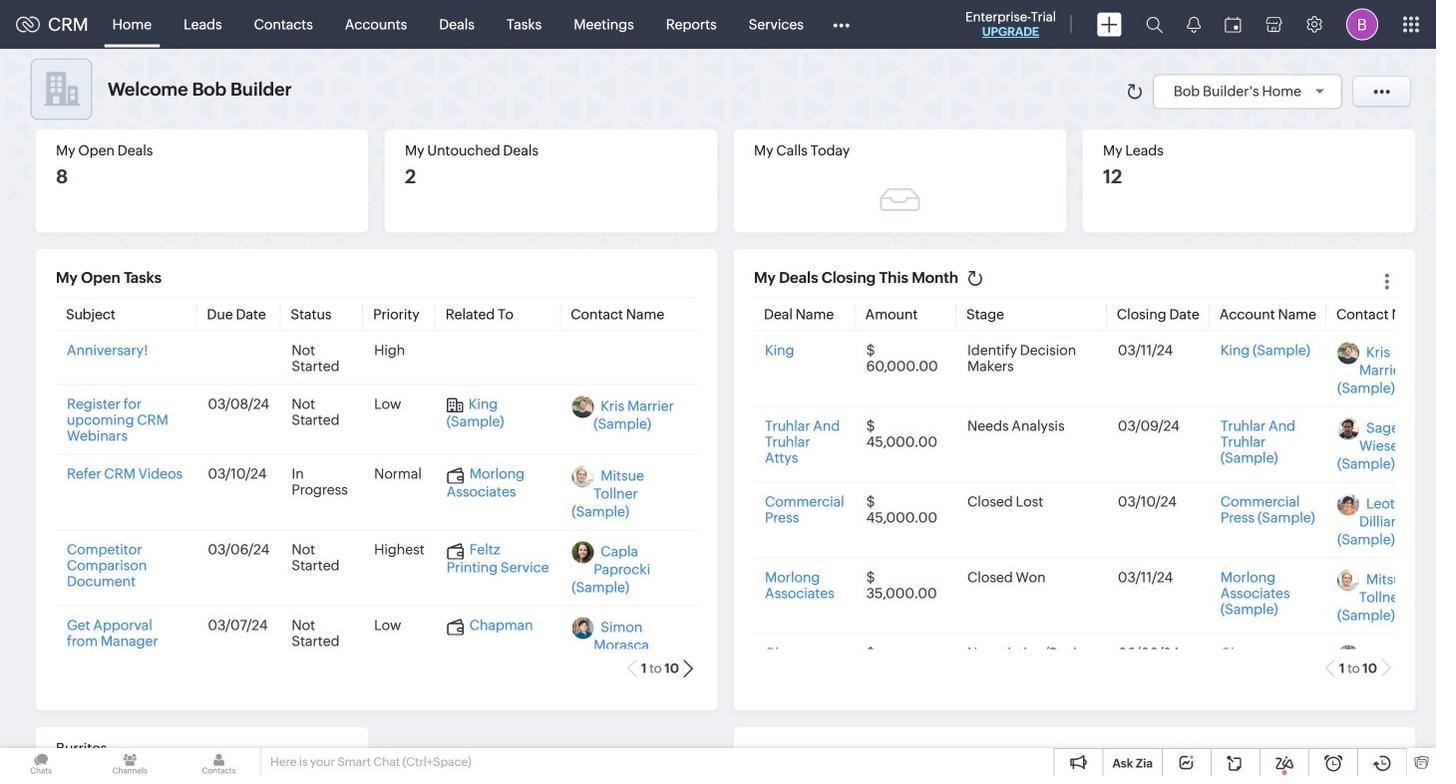 Task type: vqa. For each thing, say whether or not it's contained in the screenshot.
CONTACTS image
yes



Task type: describe. For each thing, give the bounding box(es) containing it.
signals image
[[1187, 16, 1201, 33]]

create menu image
[[1097, 12, 1122, 36]]

contacts image
[[178, 749, 260, 777]]

profile image
[[1346, 8, 1378, 40]]

search element
[[1134, 0, 1175, 49]]

search image
[[1146, 16, 1163, 33]]

calendar image
[[1225, 16, 1242, 32]]

signals element
[[1175, 0, 1213, 49]]



Task type: locate. For each thing, give the bounding box(es) containing it.
Other Modules field
[[820, 8, 863, 40]]

profile element
[[1334, 0, 1390, 48]]

channels image
[[89, 749, 171, 777]]

logo image
[[16, 16, 40, 32]]

chats image
[[0, 749, 82, 777]]

create menu element
[[1085, 0, 1134, 48]]



